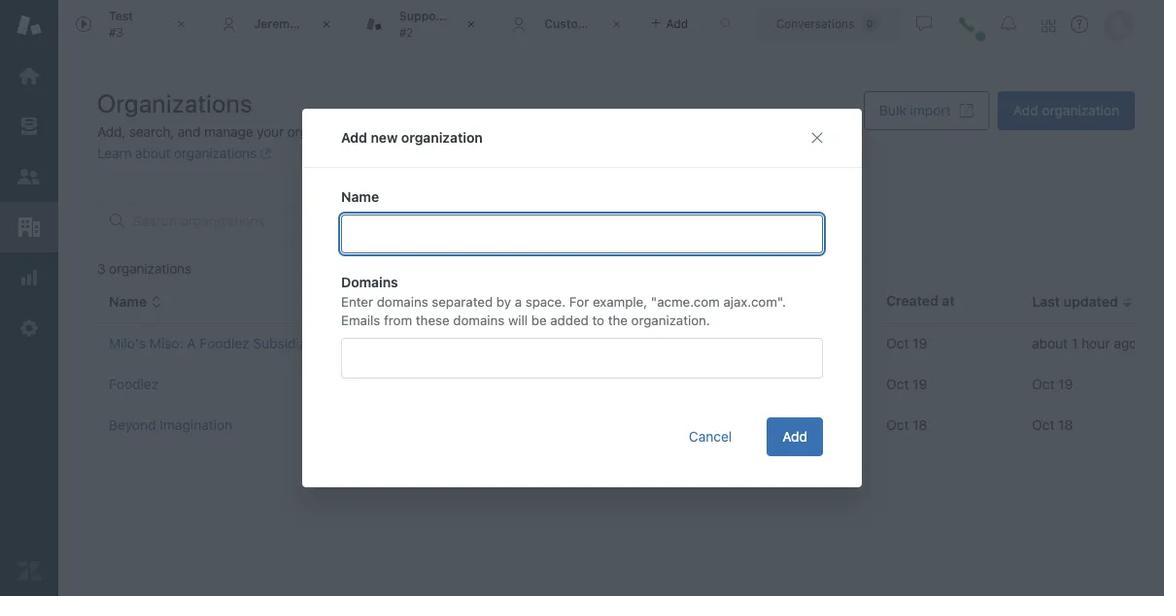 Task type: vqa. For each thing, say whether or not it's contained in the screenshot.
Deleted tickets
no



Task type: locate. For each thing, give the bounding box(es) containing it.
name
[[341, 189, 379, 205], [109, 294, 147, 310]]

domains up from
[[377, 294, 428, 310]]

oct 19 for about
[[886, 336, 928, 352]]

organizations
[[287, 124, 370, 140], [174, 145, 257, 161], [109, 261, 192, 277]]

domains
[[341, 275, 398, 291]]

organizations
[[97, 88, 253, 118]]

"acme.com
[[651, 294, 720, 310]]

close image right test #3 at the top
[[171, 15, 191, 34]]

separated
[[432, 294, 493, 310]]

1 18 from the left
[[913, 417, 928, 433]]

add for new
[[341, 130, 367, 146]]

main element
[[0, 0, 58, 597]]

0 vertical spatial domains
[[377, 294, 428, 310]]

1 vertical spatial about
[[1032, 336, 1068, 352]]

learn about organizations link
[[97, 145, 272, 161]]

milo's
[[109, 336, 146, 352]]

foodlez
[[200, 336, 249, 352], [109, 376, 159, 392]]

1 horizontal spatial name
[[341, 189, 379, 205]]

cancel button
[[673, 418, 748, 457]]

1 vertical spatial organization
[[401, 130, 483, 146]]

name down 3 organizations
[[109, 294, 147, 310]]

ago
[[1114, 336, 1137, 352]]

0 horizontal spatial 18
[[913, 417, 928, 433]]

learn about organizations
[[97, 145, 257, 161]]

organization.
[[631, 313, 710, 329]]

organizations down manage
[[174, 145, 257, 161]]

tab
[[58, 0, 204, 49]]

reporting image
[[17, 265, 42, 291]]

close image right jeremy
[[317, 15, 336, 34]]

2 close image from the left
[[317, 15, 336, 34]]

close image inside '#2' "tab"
[[462, 15, 481, 34]]

zendesk image
[[17, 559, 42, 584]]

add organization button
[[998, 91, 1135, 130]]

jeremy miller
[[254, 17, 331, 30]]

a
[[187, 336, 196, 352]]

1 horizontal spatial close image
[[317, 15, 336, 34]]

organizations left 'all'
[[287, 124, 370, 140]]

foodlez up beyond
[[109, 376, 159, 392]]

oct 18
[[886, 417, 928, 433], [1032, 417, 1073, 433]]

close image for #2
[[462, 15, 481, 34]]

0 horizontal spatial name
[[109, 294, 147, 310]]

3 organizations
[[97, 261, 192, 277]]

- down "to"
[[595, 336, 601, 352]]

foodlez link
[[109, 376, 159, 392]]

oct
[[886, 336, 909, 352], [886, 376, 909, 392], [1032, 376, 1055, 392], [886, 417, 909, 433], [1032, 417, 1055, 433]]

domains
[[377, 294, 428, 310], [453, 313, 505, 329]]

0 horizontal spatial domains
[[377, 294, 428, 310]]

close image right #2
[[462, 15, 481, 34]]

0 vertical spatial organization
[[1042, 103, 1120, 119]]

from
[[384, 313, 412, 329]]

domains down separated
[[453, 313, 505, 329]]

name button
[[109, 294, 162, 311]]

1 vertical spatial domains
[[453, 313, 505, 329]]

0 horizontal spatial foodlez
[[109, 376, 159, 392]]

milo's miso: a foodlez subsidiary
[[109, 336, 319, 352]]

0 horizontal spatial -
[[352, 336, 358, 352]]

enter
[[341, 294, 373, 310]]

imagination
[[160, 417, 232, 433]]

manage
[[204, 124, 253, 140]]

organizations inside organizations add, search, and manage your organizations all in one place.
[[287, 124, 370, 140]]

close image
[[607, 15, 626, 34]]

your
[[257, 124, 284, 140]]

last updated
[[1032, 294, 1118, 310]]

jeremy
[[254, 17, 296, 30]]

1 horizontal spatial -
[[595, 336, 601, 352]]

updated
[[1064, 294, 1118, 310]]

- down emails
[[352, 336, 358, 352]]

2 18 from the left
[[1059, 417, 1073, 433]]

0 horizontal spatial oct 18
[[886, 417, 928, 433]]

add right cancel
[[783, 429, 808, 445]]

oct for milo's miso: a foodlez subsidiary
[[886, 336, 909, 352]]

organizations up name button
[[109, 261, 192, 277]]

organizations image
[[17, 215, 42, 240]]

0 horizontal spatial about
[[135, 145, 171, 161]]

by
[[497, 294, 511, 310]]

0 horizontal spatial organization
[[401, 130, 483, 146]]

get started image
[[17, 63, 42, 88]]

1 close image from the left
[[171, 15, 191, 34]]

2 horizontal spatial add
[[1013, 103, 1038, 119]]

all
[[373, 124, 387, 140]]

add right the import
[[1013, 103, 1038, 119]]

about
[[135, 145, 171, 161], [1032, 336, 1068, 352]]

oct 19
[[886, 336, 928, 352], [886, 376, 928, 392], [1032, 376, 1073, 392]]

space.
[[526, 294, 566, 310]]

1 vertical spatial name
[[109, 294, 147, 310]]

0 vertical spatial add
[[1013, 103, 1038, 119]]

1 horizontal spatial oct 18
[[1032, 417, 1073, 433]]

19
[[913, 336, 928, 352], [913, 376, 928, 392], [1059, 376, 1073, 392]]

organization right in
[[401, 130, 483, 146]]

1 horizontal spatial add
[[783, 429, 808, 445]]

organization
[[1042, 103, 1120, 119], [401, 130, 483, 146]]

miller
[[299, 17, 331, 30]]

added
[[550, 313, 589, 329]]

0 horizontal spatial add
[[341, 130, 367, 146]]

oct for foodlez
[[886, 376, 909, 392]]

3 close image from the left
[[462, 15, 481, 34]]

add
[[1013, 103, 1038, 119], [341, 130, 367, 146], [783, 429, 808, 445]]

name inside button
[[109, 294, 147, 310]]

name up search organizations 'field'
[[341, 189, 379, 205]]

1 vertical spatial add
[[341, 130, 367, 146]]

organization down get help image
[[1042, 103, 1120, 119]]

close image inside tab
[[171, 15, 191, 34]]

1 horizontal spatial organization
[[1042, 103, 1120, 119]]

0 vertical spatial organizations
[[287, 124, 370, 140]]

beyond imagination
[[109, 417, 232, 433]]

learn
[[97, 145, 132, 161]]

19 for oct 19
[[913, 376, 928, 392]]

organization inside add organization button
[[1042, 103, 1120, 119]]

#3
[[109, 25, 124, 39]]

customer
[[544, 17, 600, 30]]

18
[[913, 417, 928, 433], [1059, 417, 1073, 433]]

1 vertical spatial foodlez
[[109, 376, 159, 392]]

close image for #3
[[171, 15, 191, 34]]

1 horizontal spatial about
[[1032, 336, 1068, 352]]

about left 1
[[1032, 336, 1068, 352]]

0 vertical spatial name
[[341, 189, 379, 205]]

about down search,
[[135, 145, 171, 161]]

Name text field
[[341, 215, 823, 254]]

2 horizontal spatial close image
[[462, 15, 481, 34]]

foodlez right the a
[[200, 336, 249, 352]]

-
[[352, 336, 358, 352], [595, 336, 601, 352]]

tabs tab list
[[58, 0, 700, 49]]

close image
[[171, 15, 191, 34], [317, 15, 336, 34], [462, 15, 481, 34]]

0 horizontal spatial close image
[[171, 15, 191, 34]]

and
[[178, 124, 201, 140]]

1 horizontal spatial foodlez
[[200, 336, 249, 352]]

1 horizontal spatial domains
[[453, 313, 505, 329]]

1 horizontal spatial 18
[[1059, 417, 1073, 433]]

oct for beyond imagination
[[1032, 417, 1055, 433]]

(opens in a new tab) image
[[257, 148, 272, 160]]

add left 'all'
[[341, 130, 367, 146]]

add,
[[97, 124, 126, 140]]



Task type: describe. For each thing, give the bounding box(es) containing it.
search,
[[129, 124, 174, 140]]

2 oct 18 from the left
[[1032, 417, 1073, 433]]

add button
[[767, 418, 823, 457]]

domains enter domains separated by a space. for example, "acme.com ajax.com". emails from these domains will be added to the organization.
[[341, 275, 786, 329]]

1
[[1072, 336, 1078, 352]]

emails
[[341, 313, 380, 329]]

bulk import button
[[864, 91, 990, 130]]

bulk import
[[879, 103, 951, 119]]

zendesk products image
[[1042, 19, 1056, 33]]

organizations add, search, and manage your organizations all in one place.
[[97, 88, 468, 140]]

in
[[391, 124, 401, 140]]

milo's miso: a foodlez subsidiary link
[[109, 336, 319, 352]]

conversations button
[[755, 8, 899, 39]]

customer tab
[[494, 0, 639, 49]]

close modal image
[[810, 130, 825, 146]]

corporate.foodlez.com
[[352, 376, 494, 392]]

miso:
[[150, 336, 183, 352]]

19 for about 1 hour ago
[[913, 336, 928, 352]]

new
[[371, 130, 398, 146]]

add for organization
[[1013, 103, 1038, 119]]

1 - from the left
[[352, 336, 358, 352]]

0 vertical spatial foodlez
[[200, 336, 249, 352]]

subsidiary
[[253, 336, 319, 352]]

example,
[[593, 294, 647, 310]]

beyond imagination link
[[109, 417, 232, 433]]

a
[[515, 294, 522, 310]]

these
[[416, 313, 450, 329]]

to
[[592, 313, 605, 329]]

the
[[608, 313, 628, 329]]

be
[[531, 313, 547, 329]]

will
[[508, 313, 528, 329]]

add new organization
[[341, 130, 483, 146]]

jeremy miller tab
[[204, 0, 349, 49]]

test #3
[[109, 9, 133, 39]]

0 vertical spatial about
[[135, 145, 171, 161]]

3
[[97, 261, 105, 277]]

cancel
[[689, 429, 732, 445]]

close image inside jeremy miller tab
[[317, 15, 336, 34]]

2 - from the left
[[595, 336, 601, 352]]

beyond
[[109, 417, 156, 433]]

test
[[109, 9, 133, 23]]

name inside the add new organization dialog
[[341, 189, 379, 205]]

#2
[[399, 25, 414, 39]]

add organization
[[1013, 103, 1120, 119]]

1 vertical spatial organizations
[[174, 145, 257, 161]]

place.
[[431, 124, 468, 140]]

bulk
[[879, 103, 907, 119]]

ajax.com".
[[724, 294, 786, 310]]

views image
[[17, 114, 42, 139]]

organization inside the add new organization dialog
[[401, 130, 483, 146]]

import
[[910, 103, 951, 119]]

2 vertical spatial add
[[783, 429, 808, 445]]

customers image
[[17, 164, 42, 190]]

one
[[405, 124, 428, 140]]

Search organizations field
[[133, 213, 522, 230]]

hour
[[1082, 336, 1110, 352]]

last updated button
[[1032, 294, 1134, 311]]

get help image
[[1071, 16, 1089, 33]]

admin image
[[17, 316, 42, 341]]

2 vertical spatial organizations
[[109, 261, 192, 277]]

oct 19 for oct
[[886, 376, 928, 392]]

about 1 hour ago
[[1032, 336, 1137, 352]]

#2 tab
[[349, 0, 494, 49]]

add new organization dialog
[[302, 109, 862, 488]]

1 oct 18 from the left
[[886, 417, 928, 433]]

tab containing test
[[58, 0, 204, 49]]

for
[[569, 294, 589, 310]]

zendesk support image
[[17, 13, 42, 38]]

last
[[1032, 294, 1060, 310]]

conversations
[[776, 17, 855, 31]]



